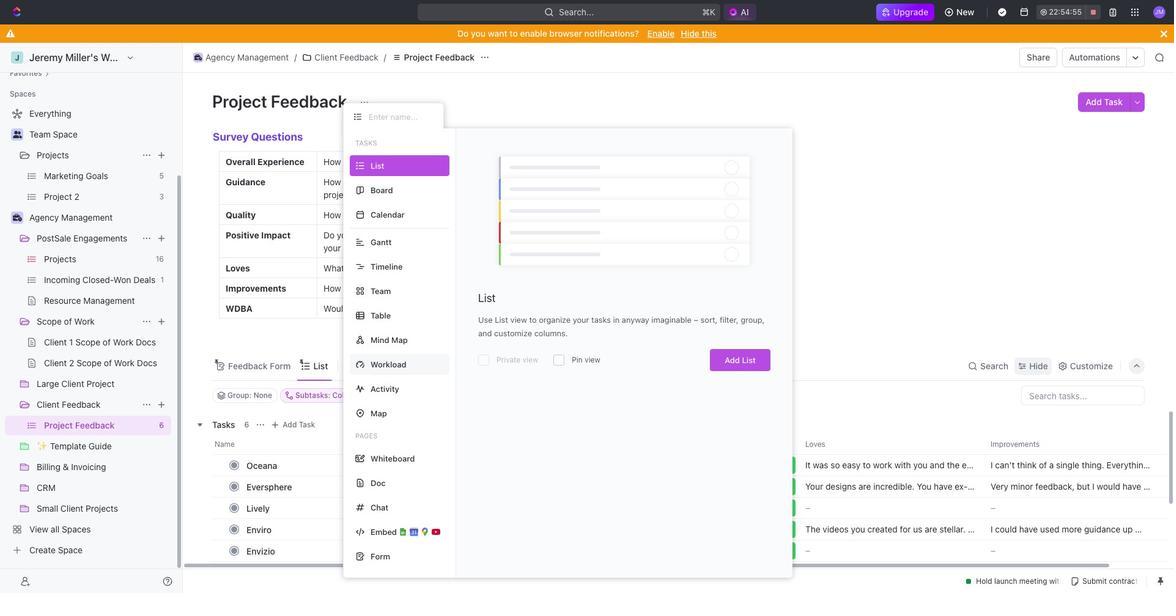 Task type: describe. For each thing, give the bounding box(es) containing it.
to for view
[[530, 315, 537, 325]]

search
[[981, 361, 1009, 371]]

have
[[934, 482, 953, 492]]

Enter name... field
[[368, 111, 434, 122]]

columns.
[[535, 329, 568, 338]]

search button
[[965, 358, 1013, 375]]

1 / from the left
[[295, 52, 297, 62]]

pages
[[356, 432, 378, 440]]

1 horizontal spatial agency
[[206, 52, 235, 62]]

0 horizontal spatial add task button
[[268, 418, 320, 433]]

table
[[371, 311, 391, 320]]

new
[[957, 7, 975, 17]]

single
[[1057, 460, 1080, 471]]

whiteboard
[[371, 454, 415, 464]]

overall experience custom field. :5 .of. 5 element for envizio
[[447, 544, 461, 558]]

anyway
[[622, 315, 650, 325]]

add list
[[725, 356, 756, 365]]

spaces
[[10, 89, 36, 99]]

search...
[[559, 7, 594, 17]]

calendar
[[371, 210, 405, 219]]

22:54:56 button
[[1037, 5, 1101, 20]]

postsale engagements link
[[37, 229, 137, 248]]

you
[[471, 28, 486, 39]]

embed
[[371, 527, 397, 537]]

pin
[[572, 356, 583, 365]]

eversphere
[[247, 482, 292, 492]]

agency inside sidebar navigation
[[29, 212, 59, 223]]

feedback form link
[[226, 358, 291, 375]]

do you want to enable browser notifications? enable hide this
[[458, 28, 717, 39]]

0 vertical spatial map
[[392, 335, 408, 345]]

view
[[359, 361, 379, 371]]

2 horizontal spatial add
[[1086, 97, 1103, 107]]

list inside use list view to organize your tasks in anyway imaginable – sort, filter, group, and customize columns.
[[495, 315, 508, 325]]

a
[[1050, 460, 1055, 471]]

i
[[991, 460, 994, 471]]

0 horizontal spatial add
[[283, 421, 297, 430]]

scope
[[37, 316, 62, 327]]

feedback inside sidebar navigation
[[62, 400, 101, 410]]

postsale engagements
[[37, 233, 127, 244]]

1 horizontal spatial add
[[725, 356, 740, 365]]

team for team
[[371, 286, 391, 296]]

view button
[[344, 352, 383, 381]]

feedback form
[[228, 361, 291, 371]]

share button
[[1020, 48, 1058, 67]]

view for private
[[523, 356, 539, 365]]

⭐ for lively
[[447, 501, 461, 515]]

overall experience custom field. :5 .of. 5 element for oceana
[[447, 458, 461, 473]]

eversphere link
[[244, 478, 424, 496]]

can't
[[996, 460, 1016, 471]]

i can't think of a single thing. everything was executed really well. button
[[984, 455, 1161, 482]]

private
[[497, 356, 521, 365]]

1 vertical spatial add task
[[283, 421, 315, 430]]

postsale
[[37, 233, 71, 244]]

1 horizontal spatial tasks
[[356, 139, 377, 147]]

are
[[859, 482, 872, 492]]

⌘k
[[703, 7, 716, 17]]

0 horizontal spatial project
[[212, 91, 267, 111]]

list link
[[311, 358, 328, 375]]

mind map
[[371, 335, 408, 345]]

0 vertical spatial business time image
[[194, 54, 202, 61]]

designs
[[826, 482, 857, 492]]

your designs are incredible. you have ex ceeded all our expectations. button
[[799, 476, 984, 503]]

expectations.
[[864, 493, 917, 503]]

1 vertical spatial project feedback
[[212, 91, 351, 111]]

thing.
[[1083, 460, 1105, 471]]

project feedback link
[[389, 50, 478, 65]]

team space
[[29, 129, 78, 140]]

customize
[[1071, 361, 1114, 371]]

oceana
[[247, 461, 277, 471]]

1 horizontal spatial project
[[404, 52, 433, 62]]

workload
[[371, 359, 407, 369]]

lively link
[[244, 500, 424, 518]]

customize
[[494, 329, 532, 338]]

0 vertical spatial task
[[1105, 97, 1123, 107]]

team space link
[[29, 125, 169, 144]]

notifications?
[[585, 28, 639, 39]]

envizio
[[247, 546, 275, 557]]

of inside sidebar navigation
[[64, 316, 72, 327]]

upgrade
[[894, 7, 929, 17]]

do
[[458, 28, 469, 39]]

scope of work link
[[37, 312, 137, 332]]

0 horizontal spatial agency management link
[[29, 208, 169, 228]]

0 vertical spatial agency management
[[206, 52, 289, 62]]

agency management inside tree
[[29, 212, 113, 223]]

private view
[[497, 356, 539, 365]]

hide inside dropdown button
[[1030, 361, 1049, 371]]

space
[[53, 129, 78, 140]]

0 horizontal spatial hide
[[681, 28, 700, 39]]

group,
[[741, 315, 765, 325]]

everything
[[1107, 460, 1149, 471]]

6
[[244, 421, 249, 430]]

organize
[[539, 315, 571, 325]]

imaginable
[[652, 315, 692, 325]]

0 vertical spatial form
[[270, 361, 291, 371]]

ceeded
[[806, 482, 968, 503]]

incredible.
[[874, 482, 915, 492]]

1 horizontal spatial form
[[371, 552, 390, 561]]

and
[[479, 329, 492, 338]]

favorites
[[10, 69, 42, 78]]

doc
[[371, 478, 386, 488]]

oceana link
[[244, 457, 424, 475]]

think
[[1018, 460, 1037, 471]]

list up the use
[[479, 292, 496, 305]]



Task type: vqa. For each thing, say whether or not it's contained in the screenshot.
Apple
no



Task type: locate. For each thing, give the bounding box(es) containing it.
1 horizontal spatial client
[[315, 52, 338, 62]]

0 vertical spatial client
[[315, 52, 338, 62]]

1 horizontal spatial management
[[237, 52, 289, 62]]

list down group,
[[743, 356, 756, 365]]

– inside use list view to organize your tasks in anyway imaginable – sort, filter, group, and customize columns.
[[694, 315, 699, 325]]

add task button right 6
[[268, 418, 320, 433]]

you
[[917, 482, 932, 492]]

enable
[[520, 28, 547, 39]]

pin view
[[572, 356, 601, 365]]

0 vertical spatial team
[[29, 129, 51, 140]]

team inside 'team space' link
[[29, 129, 51, 140]]

new button
[[940, 2, 982, 22]]

1 horizontal spatial add task button
[[1079, 92, 1131, 112]]

tasks
[[592, 315, 611, 325]]

1 vertical spatial team
[[371, 286, 391, 296]]

1 vertical spatial agency management
[[29, 212, 113, 223]]

0 vertical spatial add
[[1086, 97, 1103, 107]]

tree inside sidebar navigation
[[5, 104, 171, 561]]

hide right "search" at the bottom right of the page
[[1030, 361, 1049, 371]]

0 horizontal spatial agency
[[29, 212, 59, 223]]

view up customize
[[511, 315, 527, 325]]

1 vertical spatial business time image
[[13, 214, 22, 222]]

tree containing team space
[[5, 104, 171, 561]]

1 horizontal spatial project feedback
[[404, 52, 475, 62]]

⭐ for eversphere
[[447, 479, 461, 493]]

0 vertical spatial add task button
[[1079, 92, 1131, 112]]

team right user group image
[[29, 129, 51, 140]]

0 horizontal spatial map
[[371, 408, 387, 418]]

1 horizontal spatial client feedback
[[315, 52, 379, 62]]

to for want
[[510, 28, 518, 39]]

0 horizontal spatial business time image
[[13, 214, 22, 222]]

1 vertical spatial map
[[371, 408, 387, 418]]

form down embed at the left of the page
[[371, 552, 390, 561]]

1 horizontal spatial client feedback link
[[299, 50, 382, 65]]

0 horizontal spatial to
[[510, 28, 518, 39]]

1 vertical spatial agency management link
[[29, 208, 169, 228]]

board
[[371, 185, 393, 195]]

1 vertical spatial form
[[371, 552, 390, 561]]

client
[[315, 52, 338, 62], [37, 400, 60, 410]]

tasks left 6
[[212, 420, 235, 430]]

well.
[[1071, 471, 1089, 482]]

really
[[1048, 471, 1069, 482]]

business time image inside tree
[[13, 214, 22, 222]]

your
[[573, 315, 590, 325]]

2 / from the left
[[384, 52, 387, 62]]

0 vertical spatial to
[[510, 28, 518, 39]]

of
[[64, 316, 72, 327], [1040, 460, 1048, 471]]

1 vertical spatial client feedback link
[[37, 395, 137, 415]]

0 horizontal spatial tasks
[[212, 420, 235, 430]]

use list view to organize your tasks in anyway imaginable – sort, filter, group, and customize columns.
[[479, 315, 765, 338]]

client feedback
[[315, 52, 379, 62], [37, 400, 101, 410]]

agency management
[[206, 52, 289, 62], [29, 212, 113, 223]]

add task button
[[1079, 92, 1131, 112], [268, 418, 320, 433]]

share
[[1027, 52, 1051, 62]]

1 horizontal spatial to
[[530, 315, 537, 325]]

browser
[[550, 28, 583, 39]]

add task down 'automations' button
[[1086, 97, 1123, 107]]

/
[[295, 52, 297, 62], [384, 52, 387, 62]]

0 horizontal spatial client feedback link
[[37, 395, 137, 415]]

your designs are incredible. you have ex ceeded all our expectations.
[[806, 482, 968, 503]]

customize button
[[1055, 358, 1117, 375]]

in
[[614, 315, 620, 325]]

1 horizontal spatial add task
[[1086, 97, 1123, 107]]

hide
[[681, 28, 700, 39], [1030, 361, 1049, 371]]

engagements
[[73, 233, 127, 244]]

0 vertical spatial of
[[64, 316, 72, 327]]

scope of work
[[37, 316, 95, 327]]

0 horizontal spatial of
[[64, 316, 72, 327]]

ex
[[955, 482, 968, 492]]

task down 'automations' button
[[1105, 97, 1123, 107]]

add down filter,
[[725, 356, 740, 365]]

list left view button
[[314, 361, 328, 371]]

1 horizontal spatial team
[[371, 286, 391, 296]]

form left 'list' "link"
[[270, 361, 291, 371]]

project
[[404, 52, 433, 62], [212, 91, 267, 111]]

team
[[29, 129, 51, 140], [371, 286, 391, 296]]

map down activity
[[371, 408, 387, 418]]

view inside use list view to organize your tasks in anyway imaginable – sort, filter, group, and customize columns.
[[511, 315, 527, 325]]

enviro link
[[244, 521, 424, 539]]

– button
[[799, 498, 984, 520], [984, 498, 1161, 520], [799, 540, 984, 563], [984, 540, 1161, 563]]

0 vertical spatial hide
[[681, 28, 700, 39]]

was
[[991, 471, 1007, 482]]

tree
[[5, 104, 171, 561]]

of left "work"
[[64, 316, 72, 327]]

business time image
[[194, 54, 202, 61], [13, 214, 22, 222]]

0 horizontal spatial task
[[299, 421, 315, 430]]

⭐ for envizio
[[447, 544, 461, 558]]

1 vertical spatial client
[[37, 400, 60, 410]]

1 horizontal spatial business time image
[[194, 54, 202, 61]]

0 horizontal spatial team
[[29, 129, 51, 140]]

overall experience custom field. :5 .of. 5 element for eversphere
[[447, 479, 461, 494]]

activity
[[371, 384, 399, 394]]

0 vertical spatial agency
[[206, 52, 235, 62]]

1 horizontal spatial /
[[384, 52, 387, 62]]

1 horizontal spatial agency management
[[206, 52, 289, 62]]

0 vertical spatial management
[[237, 52, 289, 62]]

view right private
[[523, 356, 539, 365]]

⭐ for oceana
[[447, 458, 461, 472]]

executed
[[1009, 471, 1045, 482]]

⭐
[[447, 458, 461, 472], [447, 479, 461, 493], [447, 501, 461, 515], [434, 522, 447, 536], [447, 522, 461, 536], [447, 544, 461, 558]]

to left organize
[[530, 315, 537, 325]]

0 horizontal spatial form
[[270, 361, 291, 371]]

1 vertical spatial to
[[530, 315, 537, 325]]

1 horizontal spatial agency management link
[[190, 50, 292, 65]]

agency management link
[[190, 50, 292, 65], [29, 208, 169, 228]]

client feedback link
[[299, 50, 382, 65], [37, 395, 137, 415]]

1 vertical spatial management
[[61, 212, 113, 223]]

add task right 6
[[283, 421, 315, 430]]

add down 'automations' button
[[1086, 97, 1103, 107]]

1 vertical spatial tasks
[[212, 420, 235, 430]]

of inside i can't think of a single thing. everything was executed really well.
[[1040, 460, 1048, 471]]

client inside tree
[[37, 400, 60, 410]]

client feedback inside tree
[[37, 400, 101, 410]]

overall experience custom field. :5 .of. 5 element for lively
[[447, 501, 461, 515]]

1 horizontal spatial of
[[1040, 460, 1048, 471]]

our
[[849, 493, 862, 503]]

0 vertical spatial client feedback
[[315, 52, 379, 62]]

1 vertical spatial client feedback
[[37, 400, 101, 410]]

list right the use
[[495, 315, 508, 325]]

0 vertical spatial add task
[[1086, 97, 1123, 107]]

view for pin
[[585, 356, 601, 365]]

want
[[488, 28, 508, 39]]

filter,
[[720, 315, 739, 325]]

to right "want"
[[510, 28, 518, 39]]

0 horizontal spatial client
[[37, 400, 60, 410]]

0 vertical spatial tasks
[[356, 139, 377, 147]]

your
[[806, 482, 824, 492]]

0 horizontal spatial client feedback
[[37, 400, 101, 410]]

1 horizontal spatial map
[[392, 335, 408, 345]]

management inside tree
[[61, 212, 113, 223]]

project feedback
[[404, 52, 475, 62], [212, 91, 351, 111]]

enviro
[[247, 525, 272, 535]]

automations button
[[1064, 48, 1127, 67]]

favorites button
[[5, 66, 54, 81]]

1 vertical spatial task
[[299, 421, 315, 430]]

add task
[[1086, 97, 1123, 107], [283, 421, 315, 430]]

enable
[[648, 28, 675, 39]]

hide left this
[[681, 28, 700, 39]]

upgrade link
[[877, 4, 935, 21]]

sort,
[[701, 315, 718, 325]]

1 vertical spatial project
[[212, 91, 267, 111]]

user group image
[[13, 131, 22, 138]]

add right 6
[[283, 421, 297, 430]]

0 horizontal spatial add task
[[283, 421, 315, 430]]

0 vertical spatial client feedback link
[[299, 50, 382, 65]]

0 horizontal spatial project feedback
[[212, 91, 351, 111]]

projects link
[[37, 146, 137, 165]]

add task button down 'automations' button
[[1079, 92, 1131, 112]]

team up 'table' at the left
[[371, 286, 391, 296]]

hide button
[[1015, 358, 1052, 375]]

0 vertical spatial project
[[404, 52, 433, 62]]

view right pin
[[585, 356, 601, 365]]

0 vertical spatial project feedback
[[404, 52, 475, 62]]

to inside use list view to organize your tasks in anyway imaginable – sort, filter, group, and customize columns.
[[530, 315, 537, 325]]

list inside "link"
[[314, 361, 328, 371]]

2 vertical spatial add
[[283, 421, 297, 430]]

1 vertical spatial add task button
[[268, 418, 320, 433]]

timeline
[[371, 262, 403, 271]]

overall experience custom field. :5 .of. 5 element
[[447, 458, 461, 473], [447, 479, 461, 494], [447, 501, 461, 515], [434, 522, 447, 537], [447, 522, 461, 537], [447, 544, 461, 558]]

22:54:56
[[1050, 7, 1082, 17]]

map right mind
[[392, 335, 408, 345]]

1 vertical spatial add
[[725, 356, 740, 365]]

1 vertical spatial agency
[[29, 212, 59, 223]]

gantt
[[371, 237, 392, 247]]

automations
[[1070, 52, 1121, 62]]

0 horizontal spatial agency management
[[29, 212, 113, 223]]

0 horizontal spatial management
[[61, 212, 113, 223]]

0 vertical spatial agency management link
[[190, 50, 292, 65]]

1 horizontal spatial hide
[[1030, 361, 1049, 371]]

work
[[74, 316, 95, 327]]

sidebar navigation
[[0, 43, 183, 594]]

chat
[[371, 503, 389, 512]]

1 vertical spatial hide
[[1030, 361, 1049, 371]]

task up oceana link
[[299, 421, 315, 430]]

tasks down enter name... field at top left
[[356, 139, 377, 147]]

this
[[702, 28, 717, 39]]

1 vertical spatial of
[[1040, 460, 1048, 471]]

feedback
[[340, 52, 379, 62], [435, 52, 475, 62], [271, 91, 347, 111], [228, 361, 268, 371], [62, 400, 101, 410]]

add
[[1086, 97, 1103, 107], [725, 356, 740, 365], [283, 421, 297, 430]]

list
[[479, 292, 496, 305], [495, 315, 508, 325], [743, 356, 756, 365], [314, 361, 328, 371]]

1 horizontal spatial task
[[1105, 97, 1123, 107]]

envizio link
[[244, 543, 424, 560]]

of left a
[[1040, 460, 1048, 471]]

Search tasks... text field
[[1023, 387, 1145, 405]]

view button
[[344, 358, 383, 375]]

0 horizontal spatial /
[[295, 52, 297, 62]]

team for team space
[[29, 129, 51, 140]]



